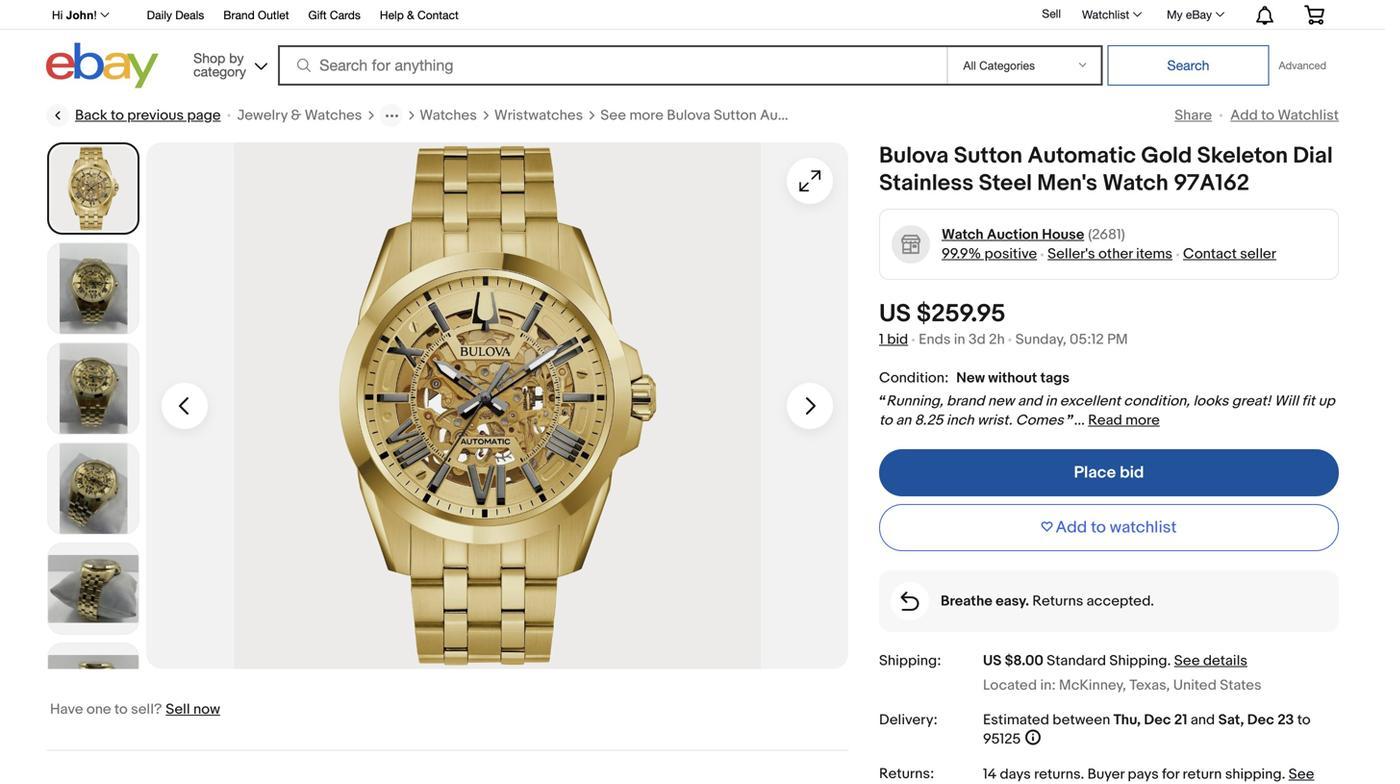 Task type: locate. For each thing, give the bounding box(es) containing it.
daily deals
[[147, 8, 204, 22]]

watch inside bulova sutton automatic gold skeleton dial stainless steel men's watch 97a162
[[1103, 170, 1169, 197]]

0 vertical spatial see
[[601, 107, 626, 124]]

dec left 21
[[1144, 712, 1171, 729]]

more down condition,
[[1126, 412, 1160, 429]]

thu,
[[1114, 712, 1141, 729]]

to right one
[[114, 701, 128, 718]]

us up 1 bid in the top right of the page
[[879, 299, 911, 329]]

hi
[[52, 9, 63, 22]]

0 horizontal spatial bid
[[887, 331, 908, 348]]

to inside estimated between thu, dec 21 and sat, dec 23 to 95125
[[1298, 712, 1311, 729]]

to inside "" running, brand new and in excellent condition, looks great! will fit up to an 8.25 inch wrist. comes"
[[879, 412, 893, 429]]

add down place
[[1056, 518, 1087, 538]]

other
[[1099, 245, 1133, 263]]

0 vertical spatial contact
[[418, 8, 459, 22]]

help & contact link
[[380, 5, 459, 26]]

1 horizontal spatial sell
[[1042, 7, 1061, 20]]

& for help
[[407, 8, 414, 22]]

auction
[[987, 226, 1039, 243]]

us $259.95
[[879, 299, 1006, 329]]

0 horizontal spatial automatic
[[760, 107, 828, 124]]

1 horizontal spatial automatic
[[1028, 142, 1136, 170]]

1
[[879, 331, 884, 348]]

None submit
[[1108, 45, 1270, 86]]

watch up (2681)
[[1103, 170, 1169, 197]]

0 horizontal spatial &
[[291, 107, 302, 124]]

0 horizontal spatial sell
[[166, 701, 190, 718]]

tags
[[1041, 369, 1070, 387]]

0 vertical spatial and
[[1018, 393, 1042, 410]]

us
[[879, 299, 911, 329], [983, 652, 1002, 670]]

1 horizontal spatial in
[[1046, 393, 1057, 410]]

us for us $259.95
[[879, 299, 911, 329]]

&
[[407, 8, 414, 22], [291, 107, 302, 124]]

wrist.
[[977, 412, 1013, 429]]

1 horizontal spatial contact
[[1183, 245, 1237, 263]]

watch
[[1103, 170, 1169, 197], [942, 226, 984, 243]]

1 vertical spatial dial
[[1293, 142, 1333, 170]]

to right 23
[[1298, 712, 1311, 729]]

0 horizontal spatial dial
[[928, 107, 953, 124]]

help
[[380, 8, 404, 22]]

dial
[[928, 107, 953, 124], [1293, 142, 1333, 170]]

$8.00
[[1005, 652, 1044, 670]]

my ebay link
[[1157, 3, 1233, 26]]

0 horizontal spatial in
[[954, 331, 966, 348]]

watch up 99.9%
[[942, 226, 984, 243]]

1 horizontal spatial watchlist
[[1278, 107, 1339, 124]]

sutton
[[714, 107, 757, 124], [954, 142, 1023, 170]]

to left watchlist
[[1091, 518, 1106, 538]]

0 horizontal spatial dec
[[1144, 712, 1171, 729]]

condition:
[[879, 369, 949, 387]]

skeleton
[[868, 107, 925, 124], [1197, 142, 1288, 170]]

us for us $8.00
[[983, 652, 1002, 670]]

1 horizontal spatial watches
[[420, 107, 477, 124]]

in inside "" running, brand new and in excellent condition, looks great! will fit up to an 8.25 inch wrist. comes"
[[1046, 393, 1057, 410]]

watches left "wristwatches"
[[420, 107, 477, 124]]

add inside button
[[1056, 518, 1087, 538]]

standard
[[1047, 652, 1106, 670]]

0 horizontal spatial watchlist
[[1082, 8, 1130, 21]]

contact left seller on the top right of the page
[[1183, 245, 1237, 263]]

sell left now
[[166, 701, 190, 718]]

gift cards link
[[308, 5, 361, 26]]

1 vertical spatial watch
[[942, 226, 984, 243]]

united
[[1174, 677, 1217, 694]]

dial down add to watchlist
[[1293, 142, 1333, 170]]

1 vertical spatial automatic
[[1028, 142, 1136, 170]]

1 horizontal spatial see
[[1175, 652, 1200, 670]]

0 vertical spatial watchlist
[[1082, 8, 1130, 21]]

bulova sutton automatic gold skeleton dial stainless steel men's watch 97a162
[[879, 142, 1333, 197]]

see more bulova sutton automatic gold skeleton dial sta... link
[[601, 106, 988, 125]]

more
[[630, 107, 664, 124], [1126, 412, 1160, 429]]

"
[[1067, 412, 1074, 429]]

to left an
[[879, 412, 893, 429]]

0 vertical spatial watch
[[1103, 170, 1169, 197]]

inch
[[947, 412, 974, 429]]

& inside account navigation
[[407, 8, 414, 22]]

1 vertical spatial bid
[[1120, 463, 1144, 483]]

0 vertical spatial in
[[954, 331, 966, 348]]

estimated between thu, dec 21 and sat, dec 23 to 95125
[[983, 712, 1311, 748]]

gold
[[832, 107, 864, 124], [1141, 142, 1192, 170]]

jewelry & watches
[[237, 107, 362, 124]]

1 horizontal spatial us
[[983, 652, 1002, 670]]

add for add to watchlist
[[1056, 518, 1087, 538]]

see right .
[[1175, 652, 1200, 670]]

see down search for anything text box
[[601, 107, 626, 124]]

1 horizontal spatial bid
[[1120, 463, 1144, 483]]

sell
[[1042, 7, 1061, 20], [166, 701, 190, 718]]

0 vertical spatial dial
[[928, 107, 953, 124]]

1 horizontal spatial &
[[407, 8, 414, 22]]

and inside estimated between thu, dec 21 and sat, dec 23 to 95125
[[1191, 712, 1215, 729]]

help & contact
[[380, 8, 459, 22]]

wristwatches link
[[494, 106, 583, 125]]

" running, brand new and in excellent condition, looks great! will fit up to an 8.25 inch wrist. comes
[[879, 393, 1335, 429]]

1 vertical spatial gold
[[1141, 142, 1192, 170]]

mckinney,
[[1059, 677, 1127, 694]]

bid
[[887, 331, 908, 348], [1120, 463, 1144, 483]]

0 horizontal spatial contact
[[418, 8, 459, 22]]

99.9% positive link
[[942, 245, 1037, 263]]

1 horizontal spatial add
[[1231, 107, 1258, 124]]

& right jewelry
[[291, 107, 302, 124]]

brand
[[947, 393, 985, 410]]

in up the comes
[[1046, 393, 1057, 410]]

add right share
[[1231, 107, 1258, 124]]

1 bid
[[879, 331, 908, 348]]

sell?
[[131, 701, 162, 718]]

bid inside button
[[1120, 463, 1144, 483]]

0 horizontal spatial us
[[879, 299, 911, 329]]

0 vertical spatial bulova
[[667, 107, 711, 124]]

us up located
[[983, 652, 1002, 670]]

sell now link
[[166, 701, 220, 718]]

shipping:
[[879, 652, 941, 670]]

will
[[1275, 393, 1299, 410]]

and right 21
[[1191, 712, 1215, 729]]

bulova sutton automatic gold skeleton dial stainless steel men's watch 97a162 - picture 1 of 13 image
[[146, 142, 849, 669]]

without
[[989, 369, 1037, 387]]

0 horizontal spatial watches
[[305, 107, 362, 124]]

1 vertical spatial bulova
[[879, 142, 949, 170]]

in
[[954, 331, 966, 348], [1046, 393, 1057, 410]]

bulova
[[667, 107, 711, 124], [879, 142, 949, 170]]

dec left 23
[[1248, 712, 1275, 729]]

watchlist link
[[1072, 3, 1151, 26]]

delivery:
[[879, 712, 938, 729]]

men's
[[1037, 170, 1098, 197]]

1 vertical spatial contact
[[1183, 245, 1237, 263]]

watchlist right sell link
[[1082, 8, 1130, 21]]

& for jewelry
[[291, 107, 302, 124]]

1 vertical spatial sell
[[166, 701, 190, 718]]

brand
[[223, 8, 255, 22]]

0 vertical spatial skeleton
[[868, 107, 925, 124]]

none submit inside shop by category banner
[[1108, 45, 1270, 86]]

to right back
[[111, 107, 124, 124]]

category
[[194, 64, 246, 79]]

0 vertical spatial more
[[630, 107, 664, 124]]

bid right place
[[1120, 463, 1144, 483]]

picture 5 of 13 image
[[48, 544, 139, 634]]

0 horizontal spatial watch
[[942, 226, 984, 243]]

1 vertical spatial skeleton
[[1197, 142, 1288, 170]]

more down search for anything text box
[[630, 107, 664, 124]]

0 vertical spatial sutton
[[714, 107, 757, 124]]

and inside "" running, brand new and in excellent condition, looks great! will fit up to an 8.25 inch wrist. comes"
[[1018, 393, 1042, 410]]

1 vertical spatial sutton
[[954, 142, 1023, 170]]

sell link
[[1034, 7, 1070, 20]]

add to watchlist
[[1056, 518, 1177, 538]]

sutton down shop by category banner
[[714, 107, 757, 124]]

positive
[[985, 245, 1037, 263]]

1 vertical spatial watchlist
[[1278, 107, 1339, 124]]

with details__icon image
[[901, 592, 919, 611]]

1 horizontal spatial dial
[[1293, 142, 1333, 170]]

1 vertical spatial in
[[1046, 393, 1057, 410]]

"
[[879, 393, 887, 410]]

0 horizontal spatial and
[[1018, 393, 1042, 410]]

1 horizontal spatial skeleton
[[1197, 142, 1288, 170]]

1 horizontal spatial watch
[[1103, 170, 1169, 197]]

1 horizontal spatial gold
[[1141, 142, 1192, 170]]

0 vertical spatial &
[[407, 8, 414, 22]]

seller's other items link
[[1048, 245, 1173, 263]]

0 vertical spatial us
[[879, 299, 911, 329]]

your shopping cart image
[[1304, 5, 1326, 24]]

1 horizontal spatial more
[[1126, 412, 1160, 429]]

brand outlet
[[223, 8, 289, 22]]

picture 1 of 13 image
[[49, 144, 138, 233]]

and up the comes
[[1018, 393, 1042, 410]]

in left 3d
[[954, 331, 966, 348]]

1 horizontal spatial dec
[[1248, 712, 1275, 729]]

contact inside account navigation
[[418, 8, 459, 22]]

1 vertical spatial and
[[1191, 712, 1215, 729]]

skeleton down add to watchlist link
[[1197, 142, 1288, 170]]

0 vertical spatial sell
[[1042, 7, 1061, 20]]

bulova up watch auction house image on the top right of the page
[[879, 142, 949, 170]]

sunday, 05:12 pm
[[1016, 331, 1128, 348]]

advanced
[[1279, 59, 1327, 72]]

sutton down sta...
[[954, 142, 1023, 170]]

bulova down shop by category banner
[[667, 107, 711, 124]]

skeleton up "stainless"
[[868, 107, 925, 124]]

0 horizontal spatial bulova
[[667, 107, 711, 124]]

brand outlet link
[[223, 5, 289, 26]]

watchlist down advanced
[[1278, 107, 1339, 124]]

sell left watchlist link
[[1042, 7, 1061, 20]]

0 horizontal spatial gold
[[832, 107, 864, 124]]

back to previous page link
[[46, 104, 221, 127]]

& right help
[[407, 8, 414, 22]]

to inside button
[[1091, 518, 1106, 538]]

sutton inside bulova sutton automatic gold skeleton dial stainless steel men's watch 97a162
[[954, 142, 1023, 170]]

watches right jewelry
[[305, 107, 362, 124]]

dial left sta...
[[928, 107, 953, 124]]

gift cards
[[308, 8, 361, 22]]

1 horizontal spatial and
[[1191, 712, 1215, 729]]

1 vertical spatial add
[[1056, 518, 1087, 538]]

contact right help
[[418, 8, 459, 22]]

steel
[[979, 170, 1032, 197]]

1 horizontal spatial sutton
[[954, 142, 1023, 170]]

0 vertical spatial gold
[[832, 107, 864, 124]]

up
[[1319, 393, 1335, 410]]

1 vertical spatial more
[[1126, 412, 1160, 429]]

bid right 1
[[887, 331, 908, 348]]

0 vertical spatial add
[[1231, 107, 1258, 124]]

99.9% positive
[[942, 245, 1037, 263]]

seller
[[1240, 245, 1277, 263]]

1 vertical spatial &
[[291, 107, 302, 124]]

seller's other items
[[1048, 245, 1173, 263]]

0 vertical spatial bid
[[887, 331, 908, 348]]

1 horizontal spatial bulova
[[879, 142, 949, 170]]

my
[[1167, 8, 1183, 21]]

picture 4 of 13 image
[[48, 444, 139, 534]]

1 vertical spatial us
[[983, 652, 1002, 670]]

0 horizontal spatial add
[[1056, 518, 1087, 538]]

advanced link
[[1270, 46, 1336, 85]]

21
[[1175, 712, 1188, 729]]



Task type: vqa. For each thing, say whether or not it's contained in the screenshot.
the topmost Yourself
no



Task type: describe. For each thing, give the bounding box(es) containing it.
1 watches from the left
[[305, 107, 362, 124]]

1 bid link
[[879, 331, 908, 348]]

" ... read more
[[1067, 412, 1160, 429]]

us $8.00
[[983, 652, 1044, 670]]

dial inside bulova sutton automatic gold skeleton dial stainless steel men's watch 97a162
[[1293, 142, 1333, 170]]

automatic inside bulova sutton automatic gold skeleton dial stainless steel men's watch 97a162
[[1028, 142, 1136, 170]]

sta...
[[956, 107, 988, 124]]

23
[[1278, 712, 1294, 729]]

fit
[[1302, 393, 1315, 410]]

95125
[[983, 731, 1021, 748]]

bulova inside bulova sutton automatic gold skeleton dial stainless steel men's watch 97a162
[[879, 142, 949, 170]]

watch auction house (2681)
[[942, 226, 1125, 243]]

0 horizontal spatial see
[[601, 107, 626, 124]]

returns
[[1033, 593, 1084, 610]]

1 dec from the left
[[1144, 712, 1171, 729]]

back to previous page
[[75, 107, 221, 124]]

daily deals link
[[147, 5, 204, 26]]

shop by category
[[194, 50, 246, 79]]

!
[[94, 9, 97, 22]]

shop
[[194, 50, 225, 66]]

running,
[[887, 393, 944, 410]]

to down advanced link
[[1261, 107, 1275, 124]]

97a162
[[1174, 170, 1250, 197]]

8.25
[[915, 412, 943, 429]]

account navigation
[[41, 0, 1339, 30]]

share button
[[1175, 107, 1212, 124]]

shipping
[[1110, 652, 1168, 670]]

hi john !
[[52, 9, 97, 22]]

0 horizontal spatial skeleton
[[868, 107, 925, 124]]

watch auction house link
[[942, 225, 1085, 244]]

have one to sell? sell now
[[50, 701, 220, 718]]

my ebay
[[1167, 8, 1212, 21]]

1 vertical spatial see
[[1175, 652, 1200, 670]]

back
[[75, 107, 107, 124]]

contact seller link
[[1183, 245, 1277, 263]]

gift
[[308, 8, 327, 22]]

watchlist inside account navigation
[[1082, 8, 1130, 21]]

easy.
[[996, 593, 1030, 610]]

skeleton inside bulova sutton automatic gold skeleton dial stainless steel men's watch 97a162
[[1197, 142, 1288, 170]]

contact seller
[[1183, 245, 1277, 263]]

shop by category button
[[185, 43, 271, 84]]

.
[[1168, 652, 1171, 670]]

2 watches from the left
[[420, 107, 477, 124]]

texas,
[[1130, 677, 1170, 694]]

new
[[957, 369, 985, 387]]

items
[[1136, 245, 1173, 263]]

wristwatches
[[494, 107, 583, 124]]

condition,
[[1124, 393, 1190, 410]]

0 horizontal spatial sutton
[[714, 107, 757, 124]]

watch auction house image
[[891, 225, 931, 264]]

john
[[66, 9, 94, 22]]

now
[[193, 701, 220, 718]]

ebay
[[1186, 8, 1212, 21]]

located in: mckinney, texas, united states
[[983, 677, 1262, 694]]

sell inside account navigation
[[1042, 7, 1061, 20]]

breathe
[[941, 593, 993, 610]]

read more link
[[1088, 412, 1160, 429]]

picture 2 of 13 image
[[48, 243, 139, 334]]

99.9%
[[942, 245, 981, 263]]

...
[[1074, 412, 1085, 429]]

(2681)
[[1088, 226, 1125, 243]]

looks
[[1194, 393, 1229, 410]]

watches link
[[420, 106, 477, 125]]

add to watchlist
[[1231, 107, 1339, 124]]

see details link
[[1175, 652, 1248, 670]]

share
[[1175, 107, 1212, 124]]

place bid button
[[879, 449, 1339, 496]]

deals
[[175, 8, 204, 22]]

located
[[983, 677, 1037, 694]]

0 horizontal spatial more
[[630, 107, 664, 124]]

ends in 3d 2h
[[919, 331, 1005, 348]]

05:12
[[1070, 331, 1104, 348]]

Search for anything text field
[[281, 47, 943, 84]]

place bid
[[1074, 463, 1144, 483]]

bid for 1 bid
[[887, 331, 908, 348]]

shop by category banner
[[41, 0, 1339, 93]]

2 dec from the left
[[1248, 712, 1275, 729]]

picture 3 of 13 image
[[48, 343, 139, 434]]

stainless
[[879, 170, 974, 197]]

0 vertical spatial automatic
[[760, 107, 828, 124]]

add to watchlist link
[[1231, 107, 1339, 124]]

by
[[229, 50, 244, 66]]

bid for place bid
[[1120, 463, 1144, 483]]

add for add to watchlist
[[1231, 107, 1258, 124]]

details
[[1203, 652, 1248, 670]]

excellent
[[1060, 393, 1121, 410]]

jewelry
[[237, 107, 288, 124]]

house
[[1042, 226, 1085, 243]]

breathe easy. returns accepted.
[[941, 593, 1154, 610]]

condition: new without tags
[[879, 369, 1070, 387]]

accepted.
[[1087, 593, 1154, 610]]

in:
[[1041, 677, 1056, 694]]

between
[[1053, 712, 1111, 729]]

gold inside bulova sutton automatic gold skeleton dial stainless steel men's watch 97a162
[[1141, 142, 1192, 170]]

sunday,
[[1016, 331, 1067, 348]]

place
[[1074, 463, 1116, 483]]



